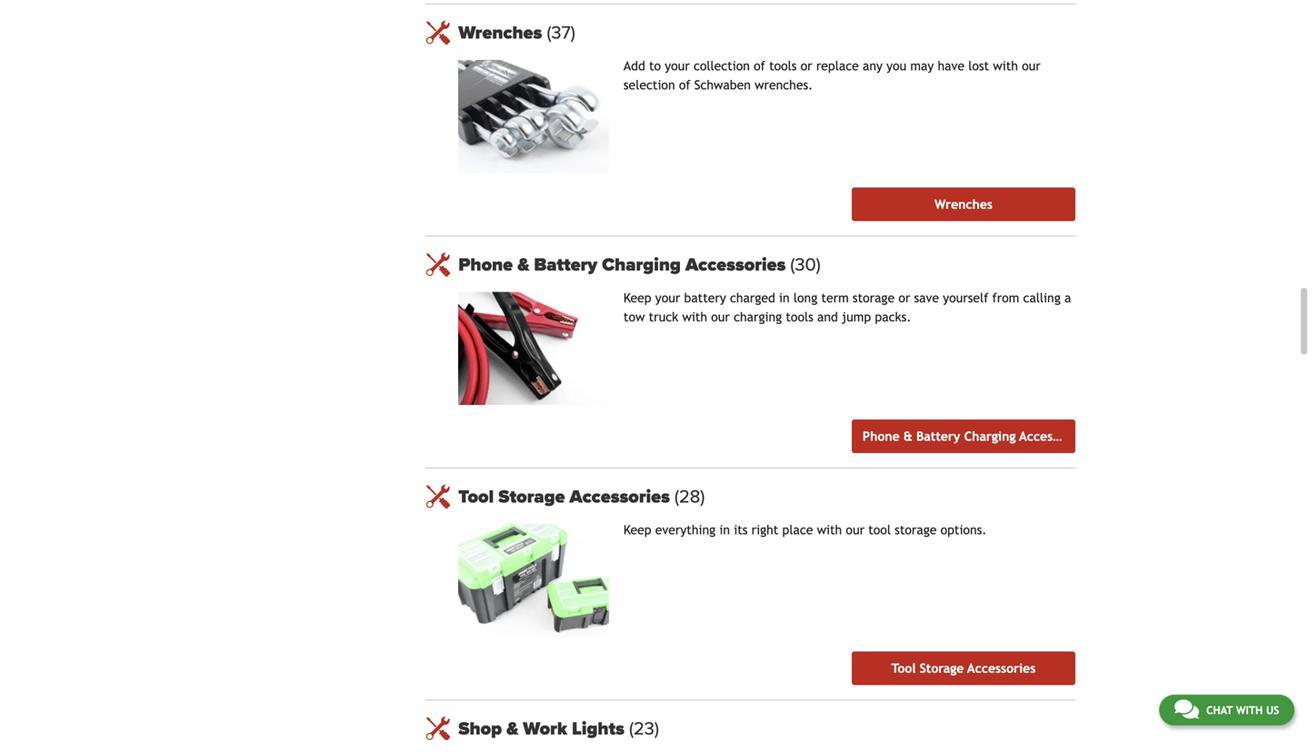 Task type: vqa. For each thing, say whether or not it's contained in the screenshot.
power
no



Task type: describe. For each thing, give the bounding box(es) containing it.
tow
[[624, 310, 645, 325]]

add to your collection of tools or replace any you may have lost with our selection of schwaben wrenches.
[[624, 59, 1041, 92]]

keep for battery
[[624, 291, 651, 306]]

wrenches thumbnail image image
[[458, 60, 609, 173]]

selection
[[624, 78, 675, 92]]

wrenches for the topmost wrenches link
[[458, 22, 547, 44]]

schwaben
[[694, 78, 751, 92]]

tool
[[868, 523, 891, 538]]

yourself
[[943, 291, 989, 306]]

work
[[523, 719, 567, 741]]

1 vertical spatial in
[[719, 523, 730, 538]]

0 vertical spatial tool storage accessories link
[[458, 486, 1076, 508]]

jump
[[842, 310, 871, 325]]

long
[[794, 291, 818, 306]]

0 vertical spatial of
[[754, 59, 765, 73]]

to
[[649, 59, 661, 73]]

wrenches.
[[755, 78, 813, 92]]

from
[[992, 291, 1019, 306]]

1 vertical spatial storage
[[895, 523, 937, 538]]

packs.
[[875, 310, 911, 325]]

with inside add to your collection of tools or replace any you may have lost with our selection of schwaben wrenches.
[[993, 59, 1018, 73]]

our inside the 'keep your battery charged in long term storage or save yourself from calling a tow truck with our charging tools and jump packs.'
[[711, 310, 730, 325]]

or inside add to your collection of tools or replace any you may have lost with our selection of schwaben wrenches.
[[801, 59, 812, 73]]

its
[[734, 523, 748, 538]]

add
[[624, 59, 645, 73]]

& for shop & work lights "link"
[[507, 719, 518, 741]]

charged
[[730, 291, 775, 306]]

tool storage accessories thumbnail image image
[[458, 525, 609, 638]]

phone & battery charging accessories thumbnail image image
[[458, 292, 609, 406]]

keep for accessories
[[624, 523, 651, 538]]

0 vertical spatial wrenches link
[[458, 22, 1076, 44]]

1 vertical spatial phone & battery charging accessories link
[[852, 420, 1088, 454]]

tools inside add to your collection of tools or replace any you may have lost with our selection of schwaben wrenches.
[[769, 59, 797, 73]]

tool for bottom tool storage accessories link
[[892, 662, 916, 676]]

0 horizontal spatial charging
[[602, 254, 681, 276]]

battery for phone & battery charging accessories link to the bottom
[[916, 430, 960, 444]]

chat with us link
[[1159, 695, 1295, 726]]

everything
[[655, 523, 716, 538]]

your inside add to your collection of tools or replace any you may have lost with our selection of schwaben wrenches.
[[665, 59, 690, 73]]

1 vertical spatial charging
[[964, 430, 1016, 444]]

save
[[914, 291, 939, 306]]

place
[[782, 523, 813, 538]]

storage for top tool storage accessories link
[[498, 486, 565, 508]]

or inside the 'keep your battery charged in long term storage or save yourself from calling a tow truck with our charging tools and jump packs.'
[[899, 291, 910, 306]]

0 horizontal spatial phone
[[458, 254, 513, 276]]

1 horizontal spatial our
[[846, 523, 865, 538]]



Task type: locate. For each thing, give the bounding box(es) containing it.
0 vertical spatial storage
[[498, 486, 565, 508]]

of
[[754, 59, 765, 73], [679, 78, 690, 92]]

wrenches for the bottom wrenches link
[[935, 197, 993, 212]]

of right selection
[[679, 78, 690, 92]]

and
[[817, 310, 838, 325]]

tool storage accessories for top tool storage accessories link
[[458, 486, 675, 508]]

or up wrenches.
[[801, 59, 812, 73]]

collection
[[694, 59, 750, 73]]

comments image
[[1174, 699, 1199, 721]]

have
[[938, 59, 965, 73]]

shop & work lights link
[[458, 719, 1076, 741]]

storage for bottom tool storage accessories link
[[920, 662, 964, 676]]

shop
[[458, 719, 502, 741]]

chat
[[1206, 705, 1233, 717]]

1 horizontal spatial tool storage accessories
[[892, 662, 1036, 676]]

&
[[518, 254, 529, 276], [904, 430, 913, 444], [507, 719, 518, 741]]

wrenches link
[[458, 22, 1076, 44], [852, 188, 1076, 222]]

1 vertical spatial phone & battery charging accessories
[[863, 430, 1088, 444]]

0 vertical spatial phone & battery charging accessories link
[[458, 254, 1076, 276]]

chat with us
[[1206, 705, 1279, 717]]

1 vertical spatial phone
[[863, 430, 900, 444]]

term
[[821, 291, 849, 306]]

your up truck
[[655, 291, 680, 306]]

1 vertical spatial your
[[655, 291, 680, 306]]

keep everything in its right place with our tool storage options.
[[624, 523, 987, 538]]

with left the us
[[1236, 705, 1263, 717]]

0 vertical spatial &
[[518, 254, 529, 276]]

0 horizontal spatial storage
[[498, 486, 565, 508]]

0 vertical spatial your
[[665, 59, 690, 73]]

with right place
[[817, 523, 842, 538]]

1 vertical spatial tools
[[786, 310, 813, 325]]

or
[[801, 59, 812, 73], [899, 291, 910, 306]]

1 vertical spatial tool
[[892, 662, 916, 676]]

0 vertical spatial battery
[[534, 254, 597, 276]]

1 vertical spatial keep
[[624, 523, 651, 538]]

you
[[887, 59, 907, 73]]

our inside add to your collection of tools or replace any you may have lost with our selection of schwaben wrenches.
[[1022, 59, 1041, 73]]

0 horizontal spatial of
[[679, 78, 690, 92]]

0 vertical spatial tool storage accessories
[[458, 486, 675, 508]]

1 vertical spatial tool storage accessories link
[[852, 652, 1076, 686]]

phone & battery charging accessories for phone & battery charging accessories link to the bottom
[[863, 430, 1088, 444]]

& for the topmost phone & battery charging accessories link
[[518, 254, 529, 276]]

tool storage accessories for bottom tool storage accessories link
[[892, 662, 1036, 676]]

storage inside the 'keep your battery charged in long term storage or save yourself from calling a tow truck with our charging tools and jump packs.'
[[853, 291, 895, 306]]

0 vertical spatial our
[[1022, 59, 1041, 73]]

phone & battery charging accessories for the topmost phone & battery charging accessories link
[[458, 254, 790, 276]]

0 vertical spatial phone & battery charging accessories
[[458, 254, 790, 276]]

replace
[[816, 59, 859, 73]]

0 vertical spatial or
[[801, 59, 812, 73]]

1 horizontal spatial or
[[899, 291, 910, 306]]

with
[[993, 59, 1018, 73], [682, 310, 707, 325], [817, 523, 842, 538], [1236, 705, 1263, 717]]

1 horizontal spatial in
[[779, 291, 790, 306]]

us
[[1266, 705, 1279, 717]]

1 horizontal spatial charging
[[964, 430, 1016, 444]]

1 vertical spatial of
[[679, 78, 690, 92]]

your
[[665, 59, 690, 73], [655, 291, 680, 306]]

1 vertical spatial storage
[[920, 662, 964, 676]]

tool for top tool storage accessories link
[[458, 486, 494, 508]]

in
[[779, 291, 790, 306], [719, 523, 730, 538]]

our right lost
[[1022, 59, 1041, 73]]

1 vertical spatial our
[[711, 310, 730, 325]]

phone & battery charging accessories
[[458, 254, 790, 276], [863, 430, 1088, 444]]

in inside the 'keep your battery charged in long term storage or save yourself from calling a tow truck with our charging tools and jump packs.'
[[779, 291, 790, 306]]

1 horizontal spatial wrenches
[[935, 197, 993, 212]]

2 keep from the top
[[624, 523, 651, 538]]

with right lost
[[993, 59, 1018, 73]]

your inside the 'keep your battery charged in long term storage or save yourself from calling a tow truck with our charging tools and jump packs.'
[[655, 291, 680, 306]]

0 vertical spatial tool
[[458, 486, 494, 508]]

1 vertical spatial battery
[[916, 430, 960, 444]]

keep up the tow
[[624, 291, 651, 306]]

your right the to
[[665, 59, 690, 73]]

keep your battery charged in long term storage or save yourself from calling a tow truck with our charging tools and jump packs.
[[624, 291, 1071, 325]]

in left long
[[779, 291, 790, 306]]

1 horizontal spatial of
[[754, 59, 765, 73]]

0 vertical spatial storage
[[853, 291, 895, 306]]

storage
[[853, 291, 895, 306], [895, 523, 937, 538]]

keep left everything at the right
[[624, 523, 651, 538]]

shop & work lights
[[458, 719, 629, 741]]

2 horizontal spatial our
[[1022, 59, 1041, 73]]

lost
[[968, 59, 989, 73]]

truck
[[649, 310, 678, 325]]

a
[[1065, 291, 1071, 306]]

tools inside the 'keep your battery charged in long term storage or save yourself from calling a tow truck with our charging tools and jump packs.'
[[786, 310, 813, 325]]

0 horizontal spatial or
[[801, 59, 812, 73]]

1 horizontal spatial tool
[[892, 662, 916, 676]]

1 keep from the top
[[624, 291, 651, 306]]

phone & battery charging accessories link
[[458, 254, 1076, 276], [852, 420, 1088, 454]]

charging
[[602, 254, 681, 276], [964, 430, 1016, 444]]

or up packs.
[[899, 291, 910, 306]]

right
[[752, 523, 779, 538]]

battery
[[684, 291, 726, 306]]

1 horizontal spatial storage
[[920, 662, 964, 676]]

tool
[[458, 486, 494, 508], [892, 662, 916, 676]]

0 vertical spatial charging
[[602, 254, 681, 276]]

1 vertical spatial or
[[899, 291, 910, 306]]

1 vertical spatial &
[[904, 430, 913, 444]]

options.
[[941, 523, 987, 538]]

in left its
[[719, 523, 730, 538]]

keep
[[624, 291, 651, 306], [624, 523, 651, 538]]

charging
[[734, 310, 782, 325]]

0 vertical spatial keep
[[624, 291, 651, 306]]

any
[[863, 59, 883, 73]]

our left tool
[[846, 523, 865, 538]]

may
[[910, 59, 934, 73]]

wrenches
[[458, 22, 547, 44], [935, 197, 993, 212]]

storage up jump
[[853, 291, 895, 306]]

0 horizontal spatial our
[[711, 310, 730, 325]]

0 horizontal spatial in
[[719, 523, 730, 538]]

0 vertical spatial phone
[[458, 254, 513, 276]]

of up wrenches.
[[754, 59, 765, 73]]

1 horizontal spatial phone
[[863, 430, 900, 444]]

tool storage accessories link
[[458, 486, 1076, 508], [852, 652, 1076, 686]]

tools down long
[[786, 310, 813, 325]]

with inside the 'keep your battery charged in long term storage or save yourself from calling a tow truck with our charging tools and jump packs.'
[[682, 310, 707, 325]]

calling
[[1023, 291, 1061, 306]]

battery
[[534, 254, 597, 276], [916, 430, 960, 444]]

storage
[[498, 486, 565, 508], [920, 662, 964, 676]]

keep inside the 'keep your battery charged in long term storage or save yourself from calling a tow truck with our charging tools and jump packs.'
[[624, 291, 651, 306]]

2 vertical spatial our
[[846, 523, 865, 538]]

storage right tool
[[895, 523, 937, 538]]

lights
[[572, 719, 625, 741]]

0 horizontal spatial wrenches
[[458, 22, 547, 44]]

0 horizontal spatial phone & battery charging accessories
[[458, 254, 790, 276]]

& for phone & battery charging accessories link to the bottom
[[904, 430, 913, 444]]

phone
[[458, 254, 513, 276], [863, 430, 900, 444]]

0 vertical spatial tools
[[769, 59, 797, 73]]

1 horizontal spatial phone & battery charging accessories
[[863, 430, 1088, 444]]

1 vertical spatial wrenches link
[[852, 188, 1076, 222]]

0 horizontal spatial tool storage accessories
[[458, 486, 675, 508]]

our
[[1022, 59, 1041, 73], [711, 310, 730, 325], [846, 523, 865, 538]]

1 vertical spatial wrenches
[[935, 197, 993, 212]]

2 vertical spatial &
[[507, 719, 518, 741]]

battery for the topmost phone & battery charging accessories link
[[534, 254, 597, 276]]

0 horizontal spatial tool
[[458, 486, 494, 508]]

0 vertical spatial in
[[779, 291, 790, 306]]

0 horizontal spatial battery
[[534, 254, 597, 276]]

0 vertical spatial wrenches
[[458, 22, 547, 44]]

1 vertical spatial tool storage accessories
[[892, 662, 1036, 676]]

our down the battery
[[711, 310, 730, 325]]

tools
[[769, 59, 797, 73], [786, 310, 813, 325]]

tools up wrenches.
[[769, 59, 797, 73]]

accessories
[[685, 254, 786, 276], [1019, 430, 1088, 444], [570, 486, 670, 508], [967, 662, 1036, 676]]

1 horizontal spatial battery
[[916, 430, 960, 444]]

with down the battery
[[682, 310, 707, 325]]

storage inside tool storage accessories link
[[920, 662, 964, 676]]

tool storage accessories
[[458, 486, 675, 508], [892, 662, 1036, 676]]



